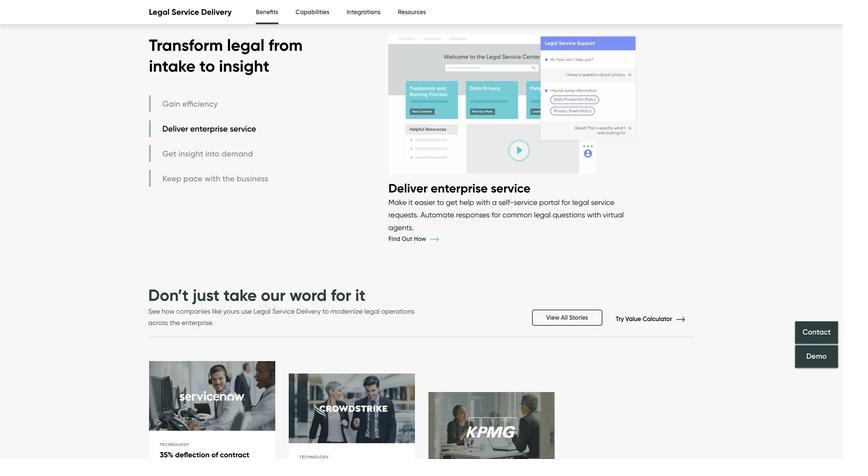 Task type: vqa. For each thing, say whether or not it's contained in the screenshot.
Community
no



Task type: describe. For each thing, give the bounding box(es) containing it.
contact
[[803, 328, 831, 337]]

resources
[[398, 8, 426, 16]]

service up virtual
[[591, 198, 615, 207]]

like
[[212, 308, 222, 316]]

insight inside transform legal from intake to insight
[[219, 56, 270, 76]]

service up common
[[514, 198, 538, 207]]

kpmg transforms legal processes with prebuilt workflows image
[[428, 392, 555, 459]]

use
[[241, 308, 252, 316]]

out
[[402, 235, 413, 243]]

try value calculator link
[[616, 316, 695, 323]]

responses
[[456, 210, 490, 219]]

self-
[[499, 198, 514, 207]]

operations
[[381, 308, 415, 316]]

don't just take our word for it see how companies like yours use legal service delivery to modernize legal operations across the enterprise.
[[148, 285, 415, 327]]

delivery inside don't just take our word for it see how companies like yours use legal service delivery to modernize legal operations across the enterprise.
[[296, 308, 321, 316]]

enterprise.
[[182, 319, 214, 327]]

0 horizontal spatial service
[[172, 7, 199, 17]]

deliver for deliver enterprise service make it easier to get help with a self-service portal for legal service requests. automate responses for common legal questions with virtual agents.
[[389, 181, 428, 196]]

demo
[[807, 352, 827, 361]]

value
[[626, 316, 641, 323]]

from
[[269, 35, 303, 55]]

try
[[616, 316, 624, 323]]

gain
[[162, 99, 180, 109]]

calculator
[[643, 316, 672, 323]]

pace
[[183, 174, 203, 183]]

resources link
[[398, 0, 426, 25]]

enterprise for deliver enterprise service make it easier to get help with a self-service portal for legal service requests. automate responses for common legal questions with virtual agents.
[[431, 181, 488, 196]]

enterprise for deliver enterprise service
[[190, 124, 228, 134]]

transform
[[149, 35, 223, 55]]

our
[[261, 285, 286, 305]]

demand
[[222, 149, 253, 159]]

keep pace with the business link
[[149, 170, 270, 187]]

find out how link
[[389, 235, 449, 243]]

modernize
[[331, 308, 363, 316]]

how
[[414, 235, 426, 243]]

it inside don't just take our word for it see how companies like yours use legal service delivery to modernize legal operations across the enterprise.
[[355, 285, 366, 305]]

service up demand
[[230, 124, 256, 134]]

questions
[[553, 210, 585, 219]]

common
[[503, 210, 532, 219]]

to inside transform legal from intake to insight
[[200, 56, 215, 76]]

view
[[546, 314, 560, 322]]

just
[[193, 285, 220, 305]]

it inside deliver enterprise service make it easier to get help with a self-service portal for legal service requests. automate responses for common legal questions with virtual agents.
[[409, 198, 413, 207]]

2 horizontal spatial for
[[562, 198, 571, 207]]

get
[[162, 149, 176, 159]]



Task type: locate. For each thing, give the bounding box(es) containing it.
yours
[[223, 308, 240, 316]]

1 horizontal spatial insight
[[219, 56, 270, 76]]

all
[[561, 314, 568, 322]]

benefits
[[256, 8, 278, 16]]

0 vertical spatial legal
[[149, 7, 170, 17]]

delivery
[[201, 7, 232, 17], [296, 308, 321, 316]]

deliver enterprise service make it easier to get help with a self-service portal for legal service requests. automate responses for common legal questions with virtual agents.
[[389, 181, 624, 232]]

service
[[172, 7, 199, 17], [272, 308, 295, 316]]

0 vertical spatial for
[[562, 198, 571, 207]]

0 horizontal spatial insight
[[178, 149, 203, 159]]

make
[[389, 198, 407, 207]]

it up modernize
[[355, 285, 366, 305]]

enterprise down the gain efficiency "link"
[[190, 124, 228, 134]]

0 horizontal spatial to
[[200, 56, 215, 76]]

intake
[[149, 56, 196, 76]]

2 horizontal spatial with
[[587, 210, 601, 219]]

try value calculator
[[616, 316, 674, 323]]

0 vertical spatial deliver
[[162, 124, 188, 134]]

benefits link
[[256, 0, 278, 26]]

enterprise
[[190, 124, 228, 134], [431, 181, 488, 196]]

to inside don't just take our word for it see how companies like yours use legal service delivery to modernize legal operations across the enterprise.
[[323, 308, 329, 316]]

deliver inside deliver enterprise service make it easier to get help with a self-service portal for legal service requests. automate responses for common legal questions with virtual agents.
[[389, 181, 428, 196]]

the left business
[[222, 174, 235, 183]]

a
[[492, 198, 497, 207]]

automate
[[421, 210, 454, 219]]

1 horizontal spatial legal
[[254, 308, 271, 316]]

0 horizontal spatial enterprise
[[190, 124, 228, 134]]

0 horizontal spatial with
[[205, 174, 220, 183]]

view all stories link
[[532, 310, 603, 326]]

see
[[148, 308, 160, 316]]

for up "questions"
[[562, 198, 571, 207]]

0 horizontal spatial it
[[355, 285, 366, 305]]

1 horizontal spatial enterprise
[[431, 181, 488, 196]]

how
[[162, 308, 175, 316]]

deliver for deliver enterprise service
[[162, 124, 188, 134]]

service up self-
[[491, 181, 531, 196]]

with left a
[[476, 198, 490, 207]]

2 horizontal spatial to
[[437, 198, 444, 207]]

across
[[148, 319, 168, 327]]

1 vertical spatial with
[[476, 198, 490, 207]]

find
[[389, 235, 400, 243]]

service inside don't just take our word for it see how companies like yours use legal service delivery to modernize legal operations across the enterprise.
[[272, 308, 295, 316]]

view all stories
[[546, 314, 588, 322]]

2 vertical spatial with
[[587, 210, 601, 219]]

deliver down gain
[[162, 124, 188, 134]]

efficiency
[[182, 99, 218, 109]]

1 vertical spatial delivery
[[296, 308, 321, 316]]

2 vertical spatial to
[[323, 308, 329, 316]]

easier
[[415, 198, 435, 207]]

1 vertical spatial insight
[[178, 149, 203, 159]]

it
[[409, 198, 413, 207], [355, 285, 366, 305]]

for down a
[[492, 210, 501, 219]]

into
[[205, 149, 220, 159]]

take
[[224, 285, 257, 305]]

1 horizontal spatial delivery
[[296, 308, 321, 316]]

1 horizontal spatial to
[[323, 308, 329, 316]]

integrations
[[347, 8, 381, 16]]

legal inside don't just take our word for it see how companies like yours use legal service delivery to modernize legal operations across the enterprise.
[[365, 308, 380, 316]]

service up transform
[[172, 7, 199, 17]]

portal
[[540, 198, 560, 207]]

1 vertical spatial to
[[437, 198, 444, 207]]

find out how
[[389, 235, 428, 243]]

legal inside transform legal from intake to insight
[[227, 35, 265, 55]]

the inside don't just take our word for it see how companies like yours use legal service delivery to modernize legal operations across the enterprise.
[[170, 319, 180, 327]]

1 vertical spatial deliver
[[389, 181, 428, 196]]

word
[[290, 285, 327, 305]]

it right make
[[409, 198, 413, 207]]

capabilities
[[296, 8, 330, 16]]

with inside "keep pace with the business" link
[[205, 174, 220, 183]]

crowdstrike uses enterprise workflows for legal services image
[[289, 374, 415, 445]]

keep pace with the business
[[162, 174, 268, 183]]

get insight into demand
[[162, 149, 253, 159]]

0 vertical spatial insight
[[219, 56, 270, 76]]

deliver enterprise service link
[[149, 120, 270, 137]]

legal inside don't just take our word for it see how companies like yours use legal service delivery to modernize legal operations across the enterprise.
[[254, 308, 271, 316]]

to left modernize
[[323, 308, 329, 316]]

1 vertical spatial legal
[[254, 308, 271, 316]]

don't
[[148, 285, 189, 305]]

insight
[[219, 56, 270, 76], [178, 149, 203, 159]]

capabilities link
[[296, 0, 330, 25]]

0 vertical spatial with
[[205, 174, 220, 183]]

the down 'how'
[[170, 319, 180, 327]]

deliver enterprise service
[[162, 124, 256, 134]]

business
[[237, 174, 268, 183]]

the
[[222, 174, 235, 183], [170, 319, 180, 327]]

help
[[460, 198, 474, 207]]

with left virtual
[[587, 210, 601, 219]]

virtual
[[603, 210, 624, 219]]

for up modernize
[[331, 285, 351, 305]]

integrate self-service portal for in-house legal work image
[[389, 26, 639, 180]]

0 vertical spatial to
[[200, 56, 215, 76]]

0 horizontal spatial the
[[170, 319, 180, 327]]

1 horizontal spatial with
[[476, 198, 490, 207]]

1 vertical spatial service
[[272, 308, 295, 316]]

0 vertical spatial service
[[172, 7, 199, 17]]

get
[[446, 198, 458, 207]]

0 horizontal spatial delivery
[[201, 7, 232, 17]]

deliver up make
[[389, 181, 428, 196]]

0 horizontal spatial legal
[[149, 7, 170, 17]]

1 vertical spatial the
[[170, 319, 180, 327]]

0 vertical spatial the
[[222, 174, 235, 183]]

1 vertical spatial for
[[492, 210, 501, 219]]

keep
[[162, 174, 181, 183]]

agents.
[[389, 223, 414, 232]]

1 vertical spatial enterprise
[[431, 181, 488, 196]]

enterprise inside deliver enterprise service make it easier to get help with a self-service portal for legal service requests. automate responses for common legal questions with virtual agents.
[[431, 181, 488, 196]]

gain efficiency link
[[149, 95, 270, 112]]

companies
[[176, 308, 210, 316]]

1 vertical spatial it
[[355, 285, 366, 305]]

with
[[205, 174, 220, 183], [476, 198, 490, 207], [587, 210, 601, 219]]

with right pace
[[205, 174, 220, 183]]

the inside "keep pace with the business" link
[[222, 174, 235, 183]]

1 horizontal spatial it
[[409, 198, 413, 207]]

to down transform
[[200, 56, 215, 76]]

requests.
[[389, 210, 419, 219]]

0 vertical spatial enterprise
[[190, 124, 228, 134]]

transform legal from intake to insight
[[149, 35, 303, 76]]

1 horizontal spatial deliver
[[389, 181, 428, 196]]

0 vertical spatial it
[[409, 198, 413, 207]]

legal service delivery
[[149, 7, 232, 17]]

for inside don't just take our word for it see how companies like yours use legal service delivery to modernize legal operations across the enterprise.
[[331, 285, 351, 305]]

for
[[562, 198, 571, 207], [492, 210, 501, 219], [331, 285, 351, 305]]

1 horizontal spatial the
[[222, 174, 235, 183]]

service down our
[[272, 308, 295, 316]]

gain efficiency
[[162, 99, 218, 109]]

service
[[230, 124, 256, 134], [491, 181, 531, 196], [514, 198, 538, 207], [591, 198, 615, 207]]

get insight into demand link
[[149, 145, 270, 162]]

deliver
[[162, 124, 188, 134], [389, 181, 428, 196]]

servicenow's now on now initiative image
[[149, 361, 275, 432]]

to
[[200, 56, 215, 76], [437, 198, 444, 207], [323, 308, 329, 316]]

to left get
[[437, 198, 444, 207]]

demo link
[[796, 345, 838, 368]]

0 horizontal spatial for
[[331, 285, 351, 305]]

integrations link
[[347, 0, 381, 25]]

1 horizontal spatial for
[[492, 210, 501, 219]]

to inside deliver enterprise service make it easier to get help with a self-service portal for legal service requests. automate responses for common legal questions with virtual agents.
[[437, 198, 444, 207]]

legal
[[149, 7, 170, 17], [254, 308, 271, 316]]

stories
[[570, 314, 588, 322]]

1 horizontal spatial service
[[272, 308, 295, 316]]

contact link
[[796, 321, 838, 344]]

0 vertical spatial delivery
[[201, 7, 232, 17]]

0 horizontal spatial deliver
[[162, 124, 188, 134]]

2 vertical spatial for
[[331, 285, 351, 305]]

enterprise up get
[[431, 181, 488, 196]]

legal
[[227, 35, 265, 55], [573, 198, 589, 207], [534, 210, 551, 219], [365, 308, 380, 316]]



